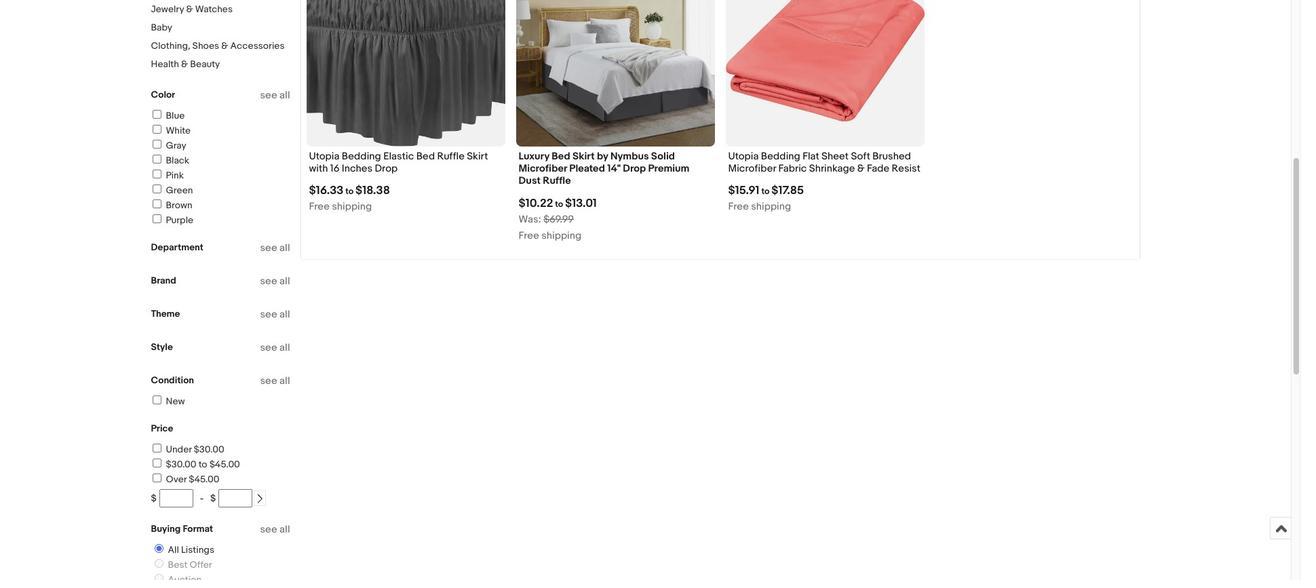 Task type: describe. For each thing, give the bounding box(es) containing it.
listings
[[181, 544, 214, 556]]

baby
[[151, 22, 172, 33]]

blue
[[166, 110, 185, 121]]

shrinkage
[[810, 162, 855, 175]]

Over $45.00 checkbox
[[152, 474, 161, 483]]

Maximum Value text field
[[219, 489, 253, 508]]

all for buying format
[[280, 523, 290, 536]]

solid
[[651, 150, 675, 163]]

beauty
[[190, 58, 220, 70]]

& right the shoes
[[221, 40, 228, 52]]

premium
[[649, 162, 690, 175]]

blue link
[[150, 110, 185, 121]]

condition
[[151, 375, 194, 386]]

pink link
[[150, 170, 184, 181]]

best offer
[[168, 559, 212, 571]]

over
[[166, 474, 187, 485]]

theme
[[151, 308, 180, 320]]

pink
[[166, 170, 184, 181]]

dust
[[519, 175, 541, 188]]

all for brand
[[280, 275, 290, 288]]

with
[[309, 162, 328, 175]]

Best Offer radio
[[154, 559, 163, 568]]

see all button for theme
[[260, 308, 290, 321]]

14"
[[608, 162, 621, 175]]

brown link
[[150, 200, 193, 211]]

luxury bed skirt by nymbus solid microfiber pleated 14" drop premium dust ruffle image
[[516, 0, 715, 147]]

all for condition
[[280, 375, 290, 388]]

black link
[[150, 155, 189, 166]]

Green checkbox
[[152, 185, 161, 193]]

ruffle inside luxury bed skirt by nymbus solid microfiber pleated 14" drop premium dust ruffle
[[543, 175, 571, 188]]

shipping for $17.85
[[752, 200, 791, 213]]

$16.33 to $18.38 free shipping
[[309, 184, 390, 213]]

utopia bedding elastic bed ruffle skirt with 16 inches drop image
[[306, 0, 505, 146]]

see all for theme
[[260, 308, 290, 321]]

accessories
[[230, 40, 285, 52]]

health & beauty link
[[151, 58, 220, 70]]

clothing,
[[151, 40, 190, 52]]

under $30.00 link
[[150, 444, 224, 455]]

was:
[[519, 213, 541, 226]]

& right 'health' on the top
[[181, 58, 188, 70]]

elastic
[[384, 150, 414, 163]]

under
[[166, 444, 192, 455]]

offer
[[190, 559, 212, 571]]

see for condition
[[260, 375, 277, 388]]

brand
[[151, 275, 176, 286]]

shoes
[[192, 40, 219, 52]]

luxury bed skirt by nymbus solid microfiber pleated 14" drop premium dust ruffle link
[[519, 150, 712, 191]]

see for theme
[[260, 308, 277, 321]]

utopia bedding flat sheet soft brushed microfiber fabric shrinkage & fade resist
[[729, 150, 921, 175]]

submit price range image
[[255, 494, 265, 504]]

utopia bedding flat sheet soft brushed microfiber fabric shrinkage & fade resist image
[[726, 0, 925, 122]]

clothing, shoes & accessories link
[[151, 40, 285, 52]]

$ for maximum value text field
[[210, 493, 216, 504]]

by
[[597, 150, 609, 163]]

price
[[151, 423, 173, 434]]

color
[[151, 89, 175, 100]]

ruffle inside "utopia bedding elastic bed ruffle skirt with 16 inches drop"
[[437, 150, 465, 163]]

purple
[[166, 214, 193, 226]]

green link
[[150, 185, 193, 196]]

Auction radio
[[154, 574, 163, 580]]

buying format
[[151, 523, 213, 535]]

white
[[166, 125, 191, 136]]

utopia for $15.91
[[729, 150, 759, 163]]

0 vertical spatial $30.00
[[194, 444, 224, 455]]

Gray checkbox
[[152, 140, 161, 149]]

& right jewelry
[[186, 3, 193, 15]]

buying
[[151, 523, 181, 535]]

to for $16.33
[[346, 186, 354, 197]]

utopia bedding elastic bed ruffle skirt with 16 inches drop link
[[309, 150, 503, 179]]

new
[[166, 396, 185, 407]]

to for $15.91
[[762, 186, 770, 197]]

Black checkbox
[[152, 155, 161, 164]]

New checkbox
[[152, 396, 161, 405]]

jewelry
[[151, 3, 184, 15]]

White checkbox
[[152, 125, 161, 134]]

$30.00 to $45.00 checkbox
[[152, 459, 161, 468]]

see all for style
[[260, 341, 290, 354]]

$30.00 to $45.00
[[166, 459, 240, 470]]

$10.22
[[519, 197, 553, 210]]

see for style
[[260, 341, 277, 354]]

$10.22 to $13.01 was: $69.99 free shipping
[[519, 197, 597, 242]]



Task type: vqa. For each thing, say whether or not it's contained in the screenshot.
Bedding in Utopia Bedding Elastic Bed Ruffle Skirt with 16 Inches Drop
yes



Task type: locate. For each thing, give the bounding box(es) containing it.
5 all from the top
[[280, 341, 290, 354]]

drop for $18.38
[[375, 162, 398, 175]]

1 horizontal spatial drop
[[623, 162, 646, 175]]

1 horizontal spatial ruffle
[[543, 175, 571, 188]]

all listings link
[[149, 544, 217, 556]]

2 $ from the left
[[210, 493, 216, 504]]

shipping inside "$15.91 to $17.85 free shipping"
[[752, 200, 791, 213]]

shipping down $18.38
[[332, 200, 372, 213]]

brown
[[166, 200, 193, 211]]

bed inside "utopia bedding elastic bed ruffle skirt with 16 inches drop"
[[416, 150, 435, 163]]

1 vertical spatial $45.00
[[189, 474, 219, 485]]

ruffle right elastic
[[437, 150, 465, 163]]

$
[[151, 493, 157, 504], [210, 493, 216, 504]]

1 horizontal spatial microfiber
[[729, 162, 777, 175]]

$13.01
[[565, 197, 597, 210]]

2 horizontal spatial free
[[729, 200, 749, 213]]

to down under $30.00
[[199, 459, 207, 470]]

0 horizontal spatial free
[[309, 200, 330, 213]]

microfiber for $10.22
[[519, 162, 567, 175]]

$18.38
[[356, 184, 390, 198]]

luxury
[[519, 150, 550, 163]]

7 see all button from the top
[[260, 523, 290, 536]]

best offer link
[[149, 559, 215, 571]]

watches
[[195, 3, 233, 15]]

1 vertical spatial $30.00
[[166, 459, 197, 470]]

bed right luxury
[[552, 150, 571, 163]]

shipping
[[332, 200, 372, 213], [752, 200, 791, 213], [542, 229, 582, 242]]

to right $16.33
[[346, 186, 354, 197]]

see all button for department
[[260, 242, 290, 255]]

see all for color
[[260, 89, 290, 102]]

to up $69.99
[[555, 199, 563, 209]]

3 see all button from the top
[[260, 275, 290, 288]]

all
[[280, 89, 290, 102], [280, 242, 290, 255], [280, 275, 290, 288], [280, 308, 290, 321], [280, 341, 290, 354], [280, 375, 290, 388], [280, 523, 290, 536]]

Under $30.00 checkbox
[[152, 444, 161, 453]]

1 bed from the left
[[416, 150, 435, 163]]

4 see all from the top
[[260, 308, 290, 321]]

0 horizontal spatial $
[[151, 493, 157, 504]]

2 horizontal spatial shipping
[[752, 200, 791, 213]]

skirt left by
[[573, 150, 595, 163]]

to right $15.91 at the top right of the page
[[762, 186, 770, 197]]

microfiber inside luxury bed skirt by nymbus solid microfiber pleated 14" drop premium dust ruffle
[[519, 162, 567, 175]]

see for department
[[260, 242, 277, 255]]

2 see all from the top
[[260, 242, 290, 255]]

jewelry & watches baby clothing, shoes & accessories health & beauty
[[151, 3, 285, 70]]

to inside $10.22 to $13.01 was: $69.99 free shipping
[[555, 199, 563, 209]]

drop up $18.38
[[375, 162, 398, 175]]

best
[[168, 559, 188, 571]]

bedding inside utopia bedding flat sheet soft brushed microfiber fabric shrinkage & fade resist
[[761, 150, 801, 163]]

utopia inside "utopia bedding elastic bed ruffle skirt with 16 inches drop"
[[309, 150, 340, 163]]

1 horizontal spatial bed
[[552, 150, 571, 163]]

1 $ from the left
[[151, 493, 157, 504]]

drop for $13.01
[[623, 162, 646, 175]]

black
[[166, 155, 189, 166]]

1 horizontal spatial $
[[210, 493, 216, 504]]

free inside "$15.91 to $17.85 free shipping"
[[729, 200, 749, 213]]

1 utopia from the left
[[309, 150, 340, 163]]

2 bed from the left
[[552, 150, 571, 163]]

see all
[[260, 89, 290, 102], [260, 242, 290, 255], [260, 275, 290, 288], [260, 308, 290, 321], [260, 341, 290, 354], [260, 375, 290, 388], [260, 523, 290, 536]]

Brown checkbox
[[152, 200, 161, 208]]

to inside "$15.91 to $17.85 free shipping"
[[762, 186, 770, 197]]

to for $10.22
[[555, 199, 563, 209]]

free for $16.33
[[309, 200, 330, 213]]

0 horizontal spatial shipping
[[332, 200, 372, 213]]

over $45.00 link
[[150, 474, 219, 485]]

2 skirt from the left
[[573, 150, 595, 163]]

$45.00
[[209, 459, 240, 470], [189, 474, 219, 485]]

6 see all from the top
[[260, 375, 290, 388]]

utopia up $16.33
[[309, 150, 340, 163]]

microfiber inside utopia bedding flat sheet soft brushed microfiber fabric shrinkage & fade resist
[[729, 162, 777, 175]]

new link
[[150, 396, 185, 407]]

shipping for $18.38
[[332, 200, 372, 213]]

inches
[[342, 162, 373, 175]]

$30.00 to $45.00 link
[[150, 459, 240, 470]]

6 see from the top
[[260, 375, 277, 388]]

ruffle right dust
[[543, 175, 571, 188]]

4 see from the top
[[260, 308, 277, 321]]

2 see from the top
[[260, 242, 277, 255]]

utopia
[[309, 150, 340, 163], [729, 150, 759, 163]]

shipping down $69.99
[[542, 229, 582, 242]]

utopia inside utopia bedding flat sheet soft brushed microfiber fabric shrinkage & fade resist
[[729, 150, 759, 163]]

microfiber up $15.91 at the top right of the page
[[729, 162, 777, 175]]

$ for minimum value text box
[[151, 493, 157, 504]]

2 bedding from the left
[[761, 150, 801, 163]]

gray
[[166, 140, 186, 151]]

1 microfiber from the left
[[519, 162, 567, 175]]

free down $16.33
[[309, 200, 330, 213]]

skirt
[[467, 150, 488, 163], [573, 150, 595, 163]]

3 see from the top
[[260, 275, 277, 288]]

1 horizontal spatial free
[[519, 229, 540, 242]]

7 all from the top
[[280, 523, 290, 536]]

Purple checkbox
[[152, 214, 161, 223]]

nymbus
[[611, 150, 649, 163]]

department
[[151, 242, 203, 253]]

bedding for $17.85
[[761, 150, 801, 163]]

4 see all button from the top
[[260, 308, 290, 321]]

0 horizontal spatial utopia
[[309, 150, 340, 163]]

soft
[[851, 150, 871, 163]]

4 all from the top
[[280, 308, 290, 321]]

0 horizontal spatial bedding
[[342, 150, 381, 163]]

drop
[[375, 162, 398, 175], [623, 162, 646, 175]]

flat
[[803, 150, 820, 163]]

5 see all button from the top
[[260, 341, 290, 354]]

1 see from the top
[[260, 89, 277, 102]]

under $30.00
[[166, 444, 224, 455]]

& inside utopia bedding flat sheet soft brushed microfiber fabric shrinkage & fade resist
[[858, 162, 865, 175]]

fade
[[867, 162, 890, 175]]

1 horizontal spatial shipping
[[542, 229, 582, 242]]

1 skirt from the left
[[467, 150, 488, 163]]

1 horizontal spatial skirt
[[573, 150, 595, 163]]

0 horizontal spatial bed
[[416, 150, 435, 163]]

microfiber for $15.91
[[729, 162, 777, 175]]

purple link
[[150, 214, 193, 226]]

bedding
[[342, 150, 381, 163], [761, 150, 801, 163]]

$16.33
[[309, 184, 344, 198]]

$30.00 down under
[[166, 459, 197, 470]]

shipping inside $16.33 to $18.38 free shipping
[[332, 200, 372, 213]]

drop right 14"
[[623, 162, 646, 175]]

utopia bedding flat sheet soft brushed microfiber fabric shrinkage & fade resist link
[[729, 150, 922, 179]]

skirt inside "utopia bedding elastic bed ruffle skirt with 16 inches drop"
[[467, 150, 488, 163]]

2 microfiber from the left
[[729, 162, 777, 175]]

see all button for condition
[[260, 375, 290, 388]]

to inside $16.33 to $18.38 free shipping
[[346, 186, 354, 197]]

skirt left luxury
[[467, 150, 488, 163]]

fabric
[[779, 162, 807, 175]]

see for buying format
[[260, 523, 277, 536]]

green
[[166, 185, 193, 196]]

7 see from the top
[[260, 523, 277, 536]]

see all for buying format
[[260, 523, 290, 536]]

utopia bedding elastic bed ruffle skirt with 16 inches drop
[[309, 150, 488, 175]]

0 vertical spatial ruffle
[[437, 150, 465, 163]]

1 drop from the left
[[375, 162, 398, 175]]

all listings
[[168, 544, 214, 556]]

bedding left flat
[[761, 150, 801, 163]]

2 see all button from the top
[[260, 242, 290, 255]]

0 horizontal spatial skirt
[[467, 150, 488, 163]]

resist
[[892, 162, 921, 175]]

gray link
[[150, 140, 186, 151]]

drop inside "utopia bedding elastic bed ruffle skirt with 16 inches drop"
[[375, 162, 398, 175]]

all for theme
[[280, 308, 290, 321]]

see for brand
[[260, 275, 277, 288]]

all for color
[[280, 89, 290, 102]]

free for $15.91
[[729, 200, 749, 213]]

1 see all from the top
[[260, 89, 290, 102]]

2 all from the top
[[280, 242, 290, 255]]

$69.99
[[544, 213, 574, 226]]

free down was: on the left top of page
[[519, 229, 540, 242]]

see all button for brand
[[260, 275, 290, 288]]

to for $30.00
[[199, 459, 207, 470]]

1 vertical spatial ruffle
[[543, 175, 571, 188]]

5 see from the top
[[260, 341, 277, 354]]

7 see all from the top
[[260, 523, 290, 536]]

baby link
[[151, 22, 172, 33]]

$15.91 to $17.85 free shipping
[[729, 184, 804, 213]]

over $45.00
[[166, 474, 219, 485]]

$45.00 down $30.00 to $45.00
[[189, 474, 219, 485]]

microfiber up $10.22
[[519, 162, 567, 175]]

white link
[[150, 125, 191, 136]]

-
[[200, 493, 204, 504]]

bedding inside "utopia bedding elastic bed ruffle skirt with 16 inches drop"
[[342, 150, 381, 163]]

see all button for buying format
[[260, 523, 290, 536]]

$30.00 up $30.00 to $45.00
[[194, 444, 224, 455]]

& left fade
[[858, 162, 865, 175]]

all for department
[[280, 242, 290, 255]]

Minimum Value text field
[[159, 489, 193, 508]]

free inside $10.22 to $13.01 was: $69.99 free shipping
[[519, 229, 540, 242]]

1 horizontal spatial utopia
[[729, 150, 759, 163]]

all for style
[[280, 341, 290, 354]]

16
[[330, 162, 340, 175]]

$17.85
[[772, 184, 804, 198]]

bedding for $18.38
[[342, 150, 381, 163]]

see
[[260, 89, 277, 102], [260, 242, 277, 255], [260, 275, 277, 288], [260, 308, 277, 321], [260, 341, 277, 354], [260, 375, 277, 388], [260, 523, 277, 536]]

format
[[183, 523, 213, 535]]

jewelry & watches link
[[151, 3, 233, 15]]

bed inside luxury bed skirt by nymbus solid microfiber pleated 14" drop premium dust ruffle
[[552, 150, 571, 163]]

see all button for style
[[260, 341, 290, 354]]

brushed
[[873, 150, 912, 163]]

free inside $16.33 to $18.38 free shipping
[[309, 200, 330, 213]]

style
[[151, 341, 173, 353]]

all
[[168, 544, 179, 556]]

microfiber
[[519, 162, 567, 175], [729, 162, 777, 175]]

2 utopia from the left
[[729, 150, 759, 163]]

Pink checkbox
[[152, 170, 161, 179]]

skirt inside luxury bed skirt by nymbus solid microfiber pleated 14" drop premium dust ruffle
[[573, 150, 595, 163]]

bed
[[416, 150, 435, 163], [552, 150, 571, 163]]

shipping down $17.85
[[752, 200, 791, 213]]

0 horizontal spatial drop
[[375, 162, 398, 175]]

1 horizontal spatial bedding
[[761, 150, 801, 163]]

pleated
[[570, 162, 605, 175]]

All Listings radio
[[154, 544, 163, 553]]

1 all from the top
[[280, 89, 290, 102]]

shipping inside $10.22 to $13.01 was: $69.99 free shipping
[[542, 229, 582, 242]]

1 bedding from the left
[[342, 150, 381, 163]]

bed right elastic
[[416, 150, 435, 163]]

0 horizontal spatial microfiber
[[519, 162, 567, 175]]

luxury bed skirt by nymbus solid microfiber pleated 14" drop premium dust ruffle
[[519, 150, 690, 188]]

1 see all button from the top
[[260, 89, 290, 102]]

3 all from the top
[[280, 275, 290, 288]]

$30.00
[[194, 444, 224, 455], [166, 459, 197, 470]]

$ right the -
[[210, 493, 216, 504]]

utopia for $16.33
[[309, 150, 340, 163]]

see all for department
[[260, 242, 290, 255]]

$ down over $45.00 checkbox
[[151, 493, 157, 504]]

6 all from the top
[[280, 375, 290, 388]]

$45.00 down under $30.00
[[209, 459, 240, 470]]

5 see all from the top
[[260, 341, 290, 354]]

6 see all button from the top
[[260, 375, 290, 388]]

see for color
[[260, 89, 277, 102]]

drop inside luxury bed skirt by nymbus solid microfiber pleated 14" drop premium dust ruffle
[[623, 162, 646, 175]]

0 vertical spatial $45.00
[[209, 459, 240, 470]]

health
[[151, 58, 179, 70]]

free down $15.91 at the top right of the page
[[729, 200, 749, 213]]

$15.91
[[729, 184, 760, 198]]

free
[[309, 200, 330, 213], [729, 200, 749, 213], [519, 229, 540, 242]]

0 horizontal spatial ruffle
[[437, 150, 465, 163]]

see all button for color
[[260, 89, 290, 102]]

see all for condition
[[260, 375, 290, 388]]

2 drop from the left
[[623, 162, 646, 175]]

see all for brand
[[260, 275, 290, 288]]

3 see all from the top
[[260, 275, 290, 288]]

bedding right 16
[[342, 150, 381, 163]]

Blue checkbox
[[152, 110, 161, 119]]

utopia up $15.91 at the top right of the page
[[729, 150, 759, 163]]

sheet
[[822, 150, 849, 163]]



